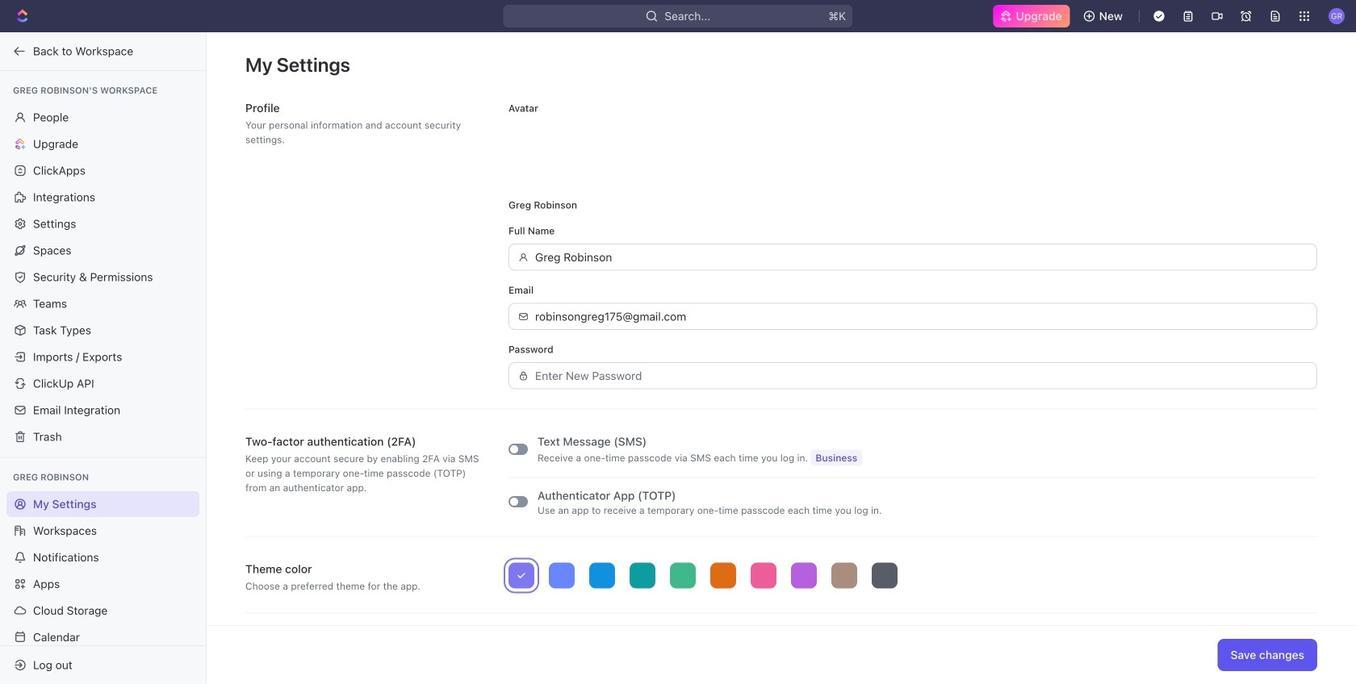Task type: locate. For each thing, give the bounding box(es) containing it.
Enter Username text field
[[535, 245, 1308, 270]]

list box
[[509, 563, 1318, 589]]

6 option from the left
[[711, 563, 737, 589]]

Enter New Password text field
[[535, 363, 1308, 389]]

None text field
[[535, 660, 1289, 685]]

5 option from the left
[[670, 563, 696, 589]]

option
[[509, 563, 535, 589], [549, 563, 575, 589], [590, 563, 615, 589], [630, 563, 656, 589], [670, 563, 696, 589], [711, 563, 737, 589], [751, 563, 777, 589], [791, 563, 817, 589], [832, 563, 858, 589], [872, 563, 898, 589]]

3 option from the left
[[590, 563, 615, 589]]



Task type: describe. For each thing, give the bounding box(es) containing it.
9 option from the left
[[832, 563, 858, 589]]

Enter Email text field
[[535, 304, 1308, 330]]

available on business plans or higher element
[[811, 450, 863, 466]]

10 option from the left
[[872, 563, 898, 589]]

4 option from the left
[[630, 563, 656, 589]]

8 option from the left
[[791, 563, 817, 589]]

1 option from the left
[[509, 563, 535, 589]]

2 option from the left
[[549, 563, 575, 589]]

7 option from the left
[[751, 563, 777, 589]]



Task type: vqa. For each thing, say whether or not it's contained in the screenshot.
Enter Username TEXT BOX
yes



